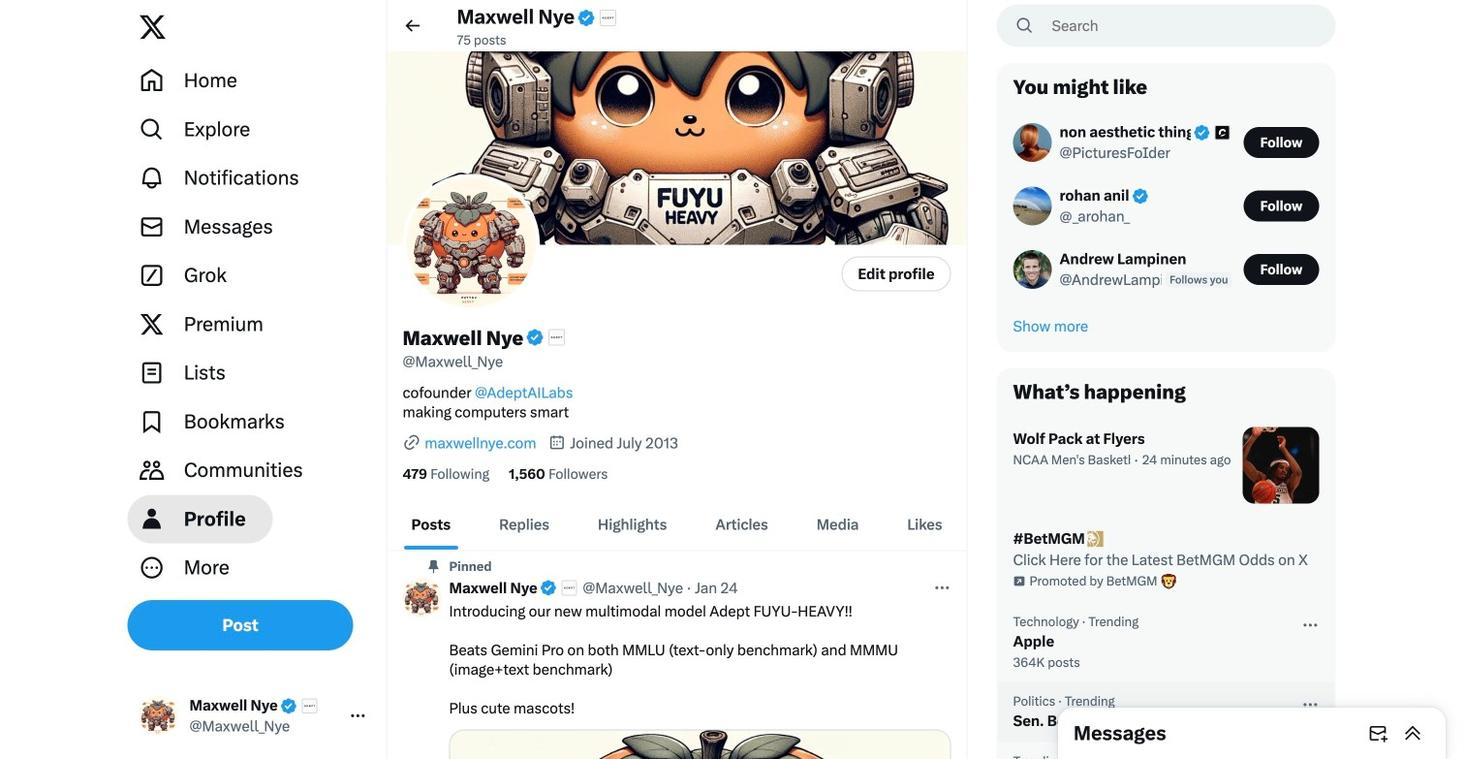 Task type: locate. For each thing, give the bounding box(es) containing it.
Search search field
[[997, 4, 1336, 47]]

who to follow section
[[998, 64, 1335, 352]]

verified account image
[[577, 8, 596, 28], [1193, 123, 1211, 142], [1132, 187, 1150, 205], [280, 697, 298, 715]]

primary navigation
[[127, 56, 379, 592]]

home timeline element
[[387, 0, 967, 759]]

verified account image
[[526, 328, 545, 347], [540, 579, 558, 597]]

tab list
[[387, 499, 967, 550]]



Task type: vqa. For each thing, say whether or not it's contained in the screenshot.
Sports · Trending Girona 35.8K posts
no



Task type: describe. For each thing, give the bounding box(es) containing it.
🦁 image
[[1162, 574, 1177, 589]]

verified account image inside home timeline element
[[577, 8, 596, 28]]

0 vertical spatial verified account image
[[526, 328, 545, 347]]

Search query text field
[[1041, 5, 1335, 46]]

1 vertical spatial verified account image
[[540, 579, 558, 597]]



